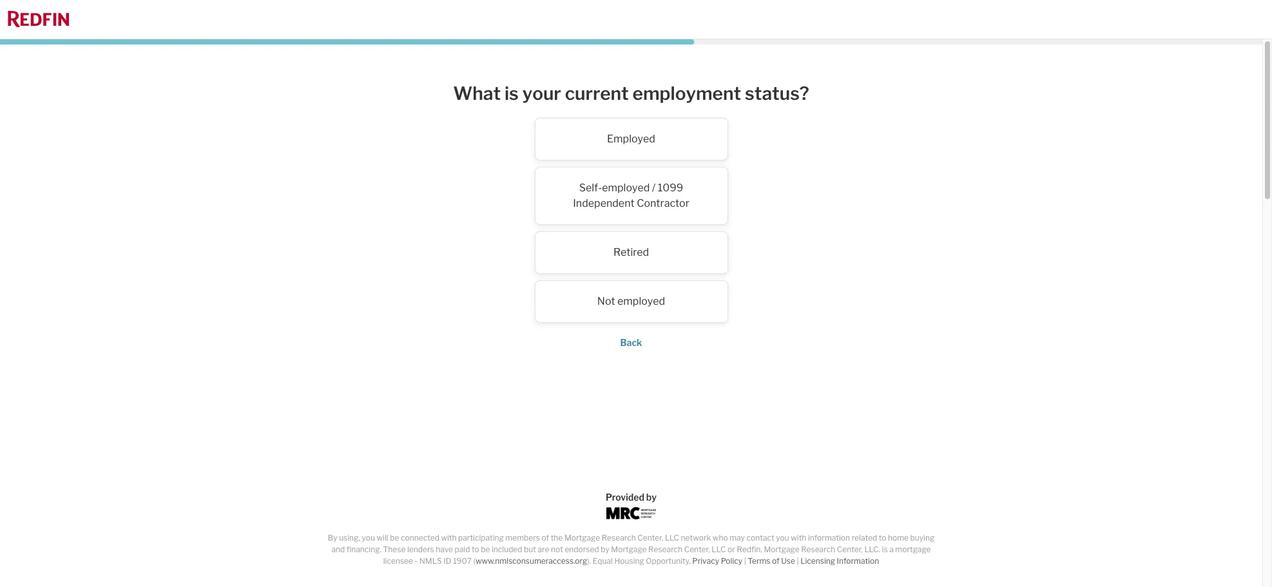 Task type: describe. For each thing, give the bounding box(es) containing it.
0 horizontal spatial to
[[472, 545, 479, 554]]

but
[[524, 545, 536, 554]]

0 horizontal spatial be
[[390, 533, 399, 543]]

licensing
[[800, 556, 835, 566]]

0 horizontal spatial center,
[[637, 533, 663, 543]]

participating
[[458, 533, 504, 543]]

by inside by using, you will be connected with participating members of the mortgage research center, llc network who may contact you with information related to home buying and financing. these lenders have paid to be included but are not endorsed by mortgage research center, llc or redfin. mortgage research center, llc. is a mortgage licensee - nmls id 1907 (
[[601, 545, 609, 554]]

current
[[565, 82, 629, 104]]

terms
[[748, 556, 770, 566]]

not
[[597, 295, 615, 307]]

who
[[713, 533, 728, 543]]

mortgage
[[895, 545, 931, 554]]

www.nmlsconsumeraccess.org
[[476, 556, 587, 566]]

may
[[730, 533, 745, 543]]

included
[[492, 545, 522, 554]]

not
[[551, 545, 563, 554]]

provided
[[606, 492, 644, 503]]

employment status?
[[633, 82, 809, 104]]

0 horizontal spatial is
[[505, 82, 519, 104]]

0 horizontal spatial mortgage
[[564, 533, 600, 543]]

licensee
[[383, 556, 413, 566]]

1 you from the left
[[362, 533, 375, 543]]

endorsed
[[565, 545, 599, 554]]

1 horizontal spatial research
[[648, 545, 682, 554]]

2 | from the left
[[797, 556, 799, 566]]

contractor
[[637, 197, 689, 209]]

employed
[[607, 132, 655, 145]]

2 horizontal spatial research
[[801, 545, 835, 554]]

0 horizontal spatial research
[[602, 533, 636, 543]]

connected
[[401, 533, 439, 543]]

nmls
[[419, 556, 442, 566]]

1 horizontal spatial to
[[879, 533, 886, 543]]

using,
[[339, 533, 360, 543]]

the
[[551, 533, 563, 543]]

www.nmlsconsumeraccess.org ). equal housing opportunity. privacy policy | terms of use | licensing information
[[476, 556, 879, 566]]

0 horizontal spatial llc
[[665, 533, 679, 543]]

and
[[332, 545, 345, 554]]

llc.
[[864, 545, 880, 554]]

these
[[383, 545, 406, 554]]

information
[[837, 556, 879, 566]]

2 you from the left
[[776, 533, 789, 543]]

1 vertical spatial be
[[481, 545, 490, 554]]

1 | from the left
[[744, 556, 746, 566]]

back button
[[620, 337, 642, 348]]

/
[[652, 181, 656, 194]]

licensing information link
[[800, 556, 879, 566]]



Task type: locate. For each thing, give the bounding box(es) containing it.
to
[[879, 533, 886, 543], [472, 545, 479, 554]]

lenders
[[407, 545, 434, 554]]

0 horizontal spatial with
[[441, 533, 457, 543]]

housing
[[614, 556, 644, 566]]

0 vertical spatial is
[[505, 82, 519, 104]]

0 horizontal spatial of
[[542, 533, 549, 543]]

you right 'contact'
[[776, 533, 789, 543]]

center, up information
[[837, 545, 863, 554]]

is
[[505, 82, 519, 104], [882, 545, 888, 554]]

mortgage up "endorsed"
[[564, 533, 600, 543]]

1 vertical spatial by
[[601, 545, 609, 554]]

contact
[[747, 533, 774, 543]]

llc
[[665, 533, 679, 543], [712, 545, 726, 554]]

home
[[888, 533, 909, 543]]

independent
[[573, 197, 635, 209]]

to up the (
[[472, 545, 479, 554]]

will
[[377, 533, 388, 543]]

(
[[473, 556, 476, 566]]

related
[[852, 533, 877, 543]]

mortgage up use at bottom right
[[764, 545, 799, 554]]

0 horizontal spatial you
[[362, 533, 375, 543]]

a
[[889, 545, 894, 554]]

your
[[522, 82, 561, 104]]

mortgage up "housing"
[[611, 545, 647, 554]]

are
[[538, 545, 549, 554]]

1 vertical spatial is
[[882, 545, 888, 554]]

0 vertical spatial of
[[542, 533, 549, 543]]

what is your current employment status? option group
[[373, 118, 889, 323]]

0 horizontal spatial |
[[744, 556, 746, 566]]

research up opportunity.
[[648, 545, 682, 554]]

with up use at bottom right
[[791, 533, 806, 543]]

opportunity.
[[646, 556, 691, 566]]

-
[[415, 556, 418, 566]]

0 vertical spatial be
[[390, 533, 399, 543]]

1 horizontal spatial center,
[[684, 545, 710, 554]]

1 vertical spatial to
[[472, 545, 479, 554]]

1907
[[453, 556, 472, 566]]

1 vertical spatial employed
[[617, 295, 665, 307]]

to up llc. on the right of the page
[[879, 533, 886, 543]]

provided by
[[606, 492, 657, 503]]

1 horizontal spatial |
[[797, 556, 799, 566]]

0 vertical spatial to
[[879, 533, 886, 543]]

be up these
[[390, 533, 399, 543]]

research
[[602, 533, 636, 543], [648, 545, 682, 554], [801, 545, 835, 554]]

2 with from the left
[[791, 533, 806, 543]]

employed for self-
[[602, 181, 650, 194]]

privacy policy link
[[692, 556, 742, 566]]

1 vertical spatial llc
[[712, 545, 726, 554]]

financing.
[[347, 545, 381, 554]]

by up equal
[[601, 545, 609, 554]]

0 vertical spatial llc
[[665, 533, 679, 543]]

mortgage research center image
[[606, 507, 656, 519]]

0 vertical spatial by
[[646, 492, 657, 503]]

2 horizontal spatial center,
[[837, 545, 863, 554]]

be
[[390, 533, 399, 543], [481, 545, 490, 554]]

employed up independent
[[602, 181, 650, 194]]

what
[[453, 82, 501, 104]]

center, down network
[[684, 545, 710, 554]]

paid
[[455, 545, 470, 554]]

llc up privacy policy link
[[712, 545, 726, 554]]

by up mortgage research center image
[[646, 492, 657, 503]]

by using, you will be connected with participating members of the mortgage research center, llc network who may contact you with information related to home buying and financing. these lenders have paid to be included but are not endorsed by mortgage research center, llc or redfin. mortgage research center, llc. is a mortgage licensee - nmls id 1907 (
[[328, 533, 935, 566]]

2 horizontal spatial mortgage
[[764, 545, 799, 554]]

retired
[[613, 246, 649, 258]]

|
[[744, 556, 746, 566], [797, 556, 799, 566]]

is left your
[[505, 82, 519, 104]]

buying
[[910, 533, 935, 543]]

be down participating
[[481, 545, 490, 554]]

or
[[728, 545, 735, 554]]

research up "housing"
[[602, 533, 636, 543]]

llc up opportunity.
[[665, 533, 679, 543]]

| down redfin.
[[744, 556, 746, 566]]

0 horizontal spatial by
[[601, 545, 609, 554]]

).
[[587, 556, 591, 566]]

network
[[681, 533, 711, 543]]

1 horizontal spatial is
[[882, 545, 888, 554]]

of
[[542, 533, 549, 543], [772, 556, 780, 566]]

0 vertical spatial employed
[[602, 181, 650, 194]]

research up 'licensing'
[[801, 545, 835, 554]]

1 horizontal spatial by
[[646, 492, 657, 503]]

1 with from the left
[[441, 533, 457, 543]]

1 vertical spatial of
[[772, 556, 780, 566]]

employed for not
[[617, 295, 665, 307]]

equal
[[593, 556, 613, 566]]

of left the
[[542, 533, 549, 543]]

terms of use link
[[748, 556, 795, 566]]

1 horizontal spatial of
[[772, 556, 780, 566]]

you
[[362, 533, 375, 543], [776, 533, 789, 543]]

mortgage
[[564, 533, 600, 543], [611, 545, 647, 554], [764, 545, 799, 554]]

of for terms
[[772, 556, 780, 566]]

back
[[620, 337, 642, 348]]

center,
[[637, 533, 663, 543], [684, 545, 710, 554], [837, 545, 863, 554]]

1099
[[658, 181, 683, 194]]

members
[[505, 533, 540, 543]]

1 horizontal spatial be
[[481, 545, 490, 554]]

employed inside self-employed / 1099 independent contractor
[[602, 181, 650, 194]]

center, up opportunity.
[[637, 533, 663, 543]]

id
[[443, 556, 451, 566]]

privacy
[[692, 556, 719, 566]]

employed
[[602, 181, 650, 194], [617, 295, 665, 307]]

1 horizontal spatial mortgage
[[611, 545, 647, 554]]

of inside by using, you will be connected with participating members of the mortgage research center, llc network who may contact you with information related to home buying and financing. these lenders have paid to be included but are not endorsed by mortgage research center, llc or redfin. mortgage research center, llc. is a mortgage licensee - nmls id 1907 (
[[542, 533, 549, 543]]

with
[[441, 533, 457, 543], [791, 533, 806, 543]]

you up financing.
[[362, 533, 375, 543]]

of left use at bottom right
[[772, 556, 780, 566]]

by
[[646, 492, 657, 503], [601, 545, 609, 554]]

is inside by using, you will be connected with participating members of the mortgage research center, llc network who may contact you with information related to home buying and financing. these lenders have paid to be included but are not endorsed by mortgage research center, llc or redfin. mortgage research center, llc. is a mortgage licensee - nmls id 1907 (
[[882, 545, 888, 554]]

self-
[[579, 181, 602, 194]]

have
[[436, 545, 453, 554]]

policy
[[721, 556, 742, 566]]

by
[[328, 533, 337, 543]]

1 horizontal spatial with
[[791, 533, 806, 543]]

not employed
[[597, 295, 665, 307]]

1 horizontal spatial you
[[776, 533, 789, 543]]

information
[[808, 533, 850, 543]]

| right use at bottom right
[[797, 556, 799, 566]]

of for members
[[542, 533, 549, 543]]

employed right not
[[617, 295, 665, 307]]

self-employed / 1099 independent contractor
[[573, 181, 689, 209]]

redfin.
[[737, 545, 762, 554]]

with up have
[[441, 533, 457, 543]]

www.nmlsconsumeraccess.org link
[[476, 556, 587, 566]]

1 horizontal spatial llc
[[712, 545, 726, 554]]

use
[[781, 556, 795, 566]]

is left a
[[882, 545, 888, 554]]

what is your current employment status?
[[453, 82, 809, 104]]



Task type: vqa. For each thing, say whether or not it's contained in the screenshot.
413 N Prospect Ave
no



